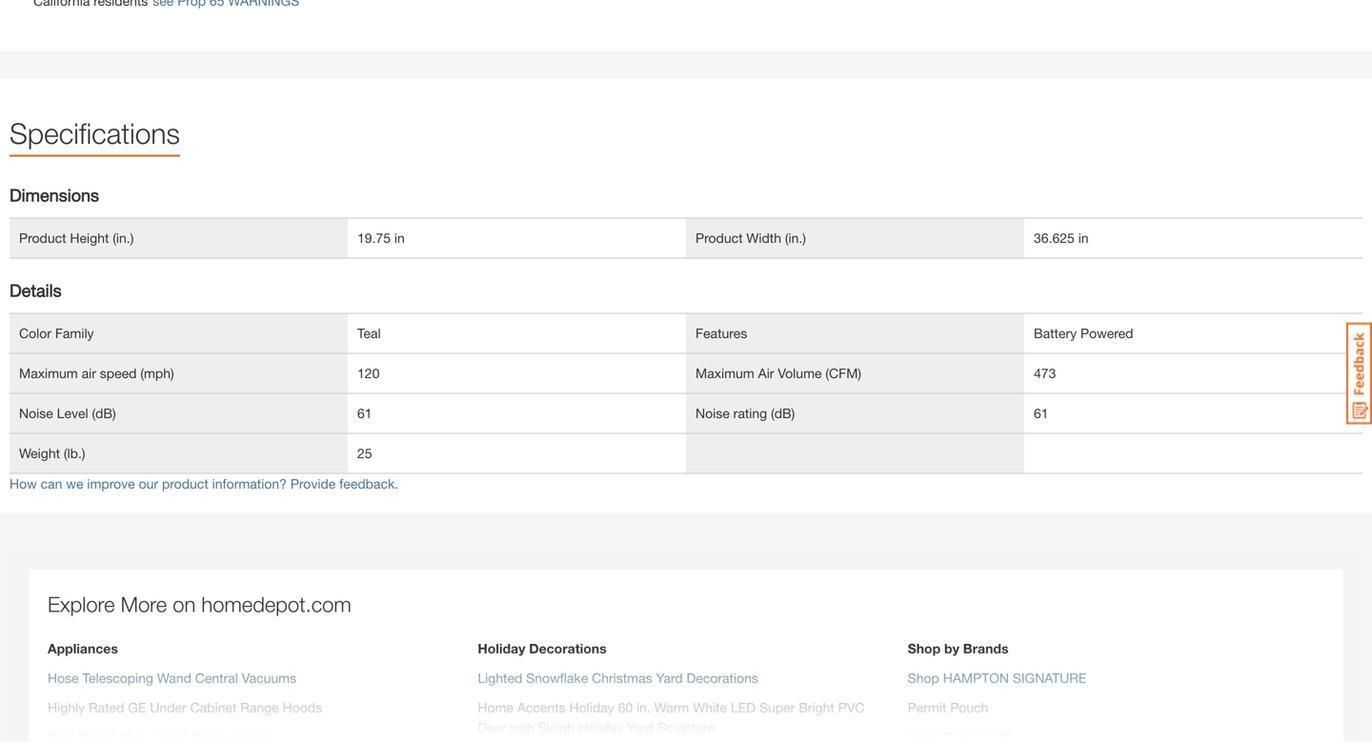 Task type: locate. For each thing, give the bounding box(es) containing it.
0 horizontal spatial product
[[19, 230, 66, 246]]

brands
[[963, 641, 1009, 656]]

0 horizontal spatial (db)
[[92, 405, 116, 421]]

hose
[[48, 670, 79, 686]]

1 horizontal spatial noise
[[696, 405, 730, 421]]

how can we improve our product information? provide feedback. link
[[10, 476, 398, 492]]

hose telescoping wand central vacuums link
[[48, 670, 297, 686]]

yard
[[656, 670, 683, 686], [627, 720, 654, 736]]

shop hampton signature
[[908, 670, 1087, 686]]

1 (in.) from the left
[[113, 230, 134, 246]]

(in.) right height
[[113, 230, 134, 246]]

36.625 in
[[1034, 230, 1089, 246]]

teal
[[357, 325, 381, 341]]

accents
[[517, 700, 566, 715]]

air
[[82, 365, 96, 381]]

1 product from the left
[[19, 230, 66, 246]]

explore
[[48, 592, 115, 616]]

0 horizontal spatial (in.)
[[113, 230, 134, 246]]

in for 36.625 in
[[1078, 230, 1089, 246]]

(db) for noise level (db)
[[92, 405, 116, 421]]

decorations up snowflake
[[529, 641, 607, 656]]

1 horizontal spatial (db)
[[771, 405, 795, 421]]

shop up permit on the bottom right of page
[[908, 670, 940, 686]]

1 shop from the top
[[908, 641, 941, 656]]

(db) right level at the bottom left
[[92, 405, 116, 421]]

product down dimensions
[[19, 230, 66, 246]]

shop
[[908, 641, 941, 656], [908, 670, 940, 686]]

0 horizontal spatial in
[[394, 230, 405, 246]]

61 down 473
[[1034, 405, 1049, 421]]

1 horizontal spatial 61
[[1034, 405, 1049, 421]]

rating
[[733, 405, 767, 421]]

1 maximum from the left
[[19, 365, 78, 381]]

can
[[41, 476, 62, 492]]

shop for shop by brands
[[908, 641, 941, 656]]

maximum air volume (cfm)
[[696, 365, 862, 381]]

ge
[[128, 700, 146, 715]]

0 horizontal spatial 61
[[357, 405, 372, 421]]

white
[[693, 700, 727, 715]]

yard up warm at bottom
[[656, 670, 683, 686]]

(in.)
[[113, 230, 134, 246], [785, 230, 806, 246]]

1 (db) from the left
[[92, 405, 116, 421]]

1 vertical spatial shop
[[908, 670, 940, 686]]

1 noise from the left
[[19, 405, 53, 421]]

noise
[[19, 405, 53, 421], [696, 405, 730, 421]]

in right the 19.75
[[394, 230, 405, 246]]

0 horizontal spatial yard
[[627, 720, 654, 736]]

1 vertical spatial yard
[[627, 720, 654, 736]]

maximum down features
[[696, 365, 755, 381]]

lighted snowflake christmas yard decorations link
[[478, 670, 758, 686]]

2 noise from the left
[[696, 405, 730, 421]]

0 vertical spatial decorations
[[529, 641, 607, 656]]

holiday left '60'
[[569, 700, 614, 715]]

61 for noise rating (db)
[[1034, 405, 1049, 421]]

product
[[19, 230, 66, 246], [696, 230, 743, 246]]

2 (in.) from the left
[[785, 230, 806, 246]]

decorations up white
[[687, 670, 758, 686]]

1 horizontal spatial in
[[1078, 230, 1089, 246]]

maximum air speed (mph)
[[19, 365, 174, 381]]

120
[[357, 365, 380, 381]]

(lb.)
[[64, 446, 85, 461]]

home
[[478, 700, 514, 715]]

0 vertical spatial holiday
[[478, 641, 525, 656]]

more
[[121, 592, 167, 616]]

permit pouch link
[[908, 700, 989, 715]]

noise left level at the bottom left
[[19, 405, 53, 421]]

0 horizontal spatial maximum
[[19, 365, 78, 381]]

range
[[240, 700, 279, 715]]

decorations
[[529, 641, 607, 656], [687, 670, 758, 686]]

appliances
[[48, 641, 118, 656]]

1 horizontal spatial product
[[696, 230, 743, 246]]

shop hampton signature link
[[908, 670, 1087, 686]]

1 horizontal spatial maximum
[[696, 365, 755, 381]]

61
[[357, 405, 372, 421], [1034, 405, 1049, 421]]

2 (db) from the left
[[771, 405, 795, 421]]

noise left rating
[[696, 405, 730, 421]]

2 maximum from the left
[[696, 365, 755, 381]]

provide
[[290, 476, 336, 492]]

battery powered
[[1034, 325, 1134, 341]]

0 horizontal spatial noise
[[19, 405, 53, 421]]

(db) right rating
[[771, 405, 795, 421]]

product height (in.)
[[19, 230, 134, 246]]

vacuums
[[242, 670, 297, 686]]

holiday
[[478, 641, 525, 656], [569, 700, 614, 715], [579, 720, 624, 736]]

0 vertical spatial shop
[[908, 641, 941, 656]]

product for product width (in.)
[[696, 230, 743, 246]]

(in.) for product height (in.)
[[113, 230, 134, 246]]

in right 36.625
[[1078, 230, 1089, 246]]

maximum left air on the left of page
[[19, 365, 78, 381]]

we
[[66, 476, 83, 492]]

noise for noise level (db)
[[19, 405, 53, 421]]

super
[[759, 700, 795, 715]]

0 vertical spatial yard
[[656, 670, 683, 686]]

with
[[510, 720, 534, 736]]

2 product from the left
[[696, 230, 743, 246]]

(in.) right width at the top right of the page
[[785, 230, 806, 246]]

1 horizontal spatial decorations
[[687, 670, 758, 686]]

product left width at the top right of the page
[[696, 230, 743, 246]]

1 in from the left
[[394, 230, 405, 246]]

holiday down '60'
[[579, 720, 624, 736]]

2 shop from the top
[[908, 670, 940, 686]]

0 horizontal spatial decorations
[[529, 641, 607, 656]]

1 61 from the left
[[357, 405, 372, 421]]

dimensions
[[10, 185, 99, 205]]

2 vertical spatial holiday
[[579, 720, 624, 736]]

permit pouch
[[908, 700, 989, 715]]

holiday up the lighted on the left bottom
[[478, 641, 525, 656]]

2 61 from the left
[[1034, 405, 1049, 421]]

holiday decorations
[[478, 641, 607, 656]]

2 in from the left
[[1078, 230, 1089, 246]]

60
[[618, 700, 633, 715]]

maximum
[[19, 365, 78, 381], [696, 365, 755, 381]]

on
[[173, 592, 196, 616]]

specifications
[[10, 116, 180, 150]]

yard down in.
[[627, 720, 654, 736]]

shop left by
[[908, 641, 941, 656]]

(in.) for product width (in.)
[[785, 230, 806, 246]]

1 horizontal spatial (in.)
[[785, 230, 806, 246]]

home accents holiday 60 in. warm white led super bright pvc deer with sleigh holiday yard sculpture link
[[478, 700, 865, 736]]

61 up 25
[[357, 405, 372, 421]]



Task type: describe. For each thing, give the bounding box(es) containing it.
speed
[[100, 365, 137, 381]]

(mph)
[[140, 365, 174, 381]]

information?
[[212, 476, 287, 492]]

19.75 in
[[357, 230, 405, 246]]

yard inside home accents holiday 60 in. warm white led super bright pvc deer with sleigh holiday yard sculpture
[[627, 720, 654, 736]]

how can we improve our product information? provide feedback.
[[10, 476, 398, 492]]

maximum for maximum air volume (cfm)
[[696, 365, 755, 381]]

air
[[758, 365, 774, 381]]

25
[[357, 446, 372, 461]]

homedepot.com
[[201, 592, 351, 616]]

sculpture
[[658, 720, 715, 736]]

highly
[[48, 700, 85, 715]]

battery
[[1034, 325, 1077, 341]]

family
[[55, 325, 94, 341]]

36.625
[[1034, 230, 1075, 246]]

explore more on homedepot.com
[[48, 592, 351, 616]]

in.
[[637, 700, 651, 715]]

feedback link image
[[1347, 322, 1372, 425]]

details
[[10, 280, 62, 301]]

hampton
[[943, 670, 1009, 686]]

cabinet
[[190, 700, 237, 715]]

color
[[19, 325, 51, 341]]

led
[[731, 700, 756, 715]]

in for 19.75 in
[[394, 230, 405, 246]]

pvc
[[838, 700, 865, 715]]

1 horizontal spatial yard
[[656, 670, 683, 686]]

volume
[[778, 365, 822, 381]]

(db) for noise rating (db)
[[771, 405, 795, 421]]

height
[[70, 230, 109, 246]]

central
[[195, 670, 238, 686]]

(cfm)
[[826, 365, 862, 381]]

telescoping
[[82, 670, 153, 686]]

product
[[162, 476, 208, 492]]

lighted
[[478, 670, 522, 686]]

feedback.
[[339, 476, 398, 492]]

improve
[[87, 476, 135, 492]]

weight (lb.)
[[19, 446, 85, 461]]

noise rating (db)
[[696, 405, 795, 421]]

hoods
[[283, 700, 322, 715]]

highly rated ge under cabinet range hoods
[[48, 700, 322, 715]]

61 for noise level (db)
[[357, 405, 372, 421]]

by
[[944, 641, 960, 656]]

shop for shop hampton signature
[[908, 670, 940, 686]]

noise level (db)
[[19, 405, 116, 421]]

width
[[747, 230, 781, 246]]

level
[[57, 405, 88, 421]]

wand
[[157, 670, 191, 686]]

rated
[[89, 700, 124, 715]]

pouch
[[950, 700, 989, 715]]

permit
[[908, 700, 947, 715]]

1 vertical spatial holiday
[[569, 700, 614, 715]]

maximum for maximum air speed (mph)
[[19, 365, 78, 381]]

weight
[[19, 446, 60, 461]]

under
[[150, 700, 187, 715]]

hose telescoping wand central vacuums
[[48, 670, 297, 686]]

signature
[[1013, 670, 1087, 686]]

deer
[[478, 720, 506, 736]]

color family
[[19, 325, 94, 341]]

our
[[139, 476, 158, 492]]

powered
[[1081, 325, 1134, 341]]

christmas
[[592, 670, 652, 686]]

473
[[1034, 365, 1056, 381]]

home accents holiday 60 in. warm white led super bright pvc deer with sleigh holiday yard sculpture
[[478, 700, 865, 736]]

product for product height (in.)
[[19, 230, 66, 246]]

snowflake
[[526, 670, 588, 686]]

sleigh
[[538, 720, 575, 736]]

1 vertical spatial decorations
[[687, 670, 758, 686]]

bright
[[799, 700, 835, 715]]

shop by brands
[[908, 641, 1009, 656]]

product width (in.)
[[696, 230, 806, 246]]

features
[[696, 325, 747, 341]]

noise for noise rating (db)
[[696, 405, 730, 421]]

highly rated ge under cabinet range hoods link
[[48, 700, 322, 715]]

19.75
[[357, 230, 391, 246]]

lighted snowflake christmas yard decorations
[[478, 670, 758, 686]]

how
[[10, 476, 37, 492]]

warm
[[654, 700, 689, 715]]



Task type: vqa. For each thing, say whether or not it's contained in the screenshot.
Plant Type(s)
no



